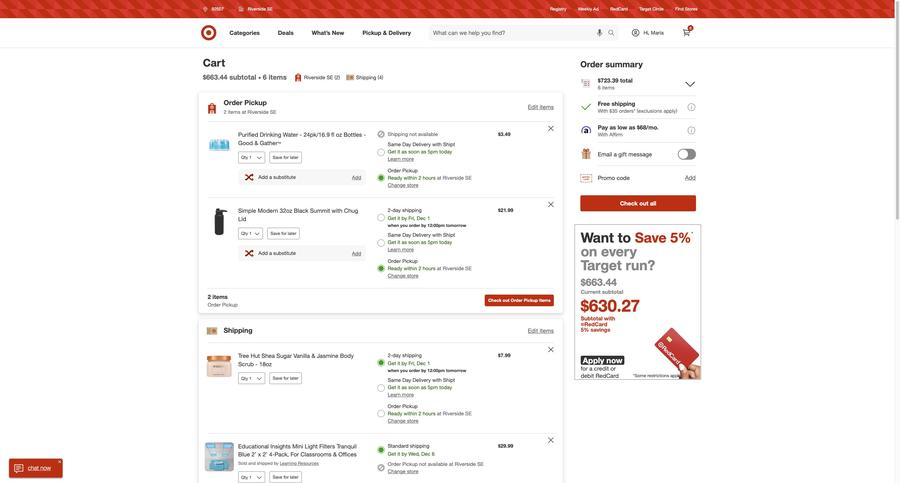 Task type: locate. For each thing, give the bounding box(es) containing it.
with
[[433, 141, 442, 147], [332, 207, 343, 214], [433, 232, 442, 238], [605, 315, 616, 322], [433, 377, 442, 383]]

pickup inside order pickup 2 items at riverside se
[[245, 98, 267, 107]]

soon for tree hut shea sugar vanilla & jasmine body scrub - 18oz
[[409, 384, 420, 390]]

hours for tree hut shea sugar vanilla & jasmine body scrub - 18oz
[[423, 410, 436, 417]]

for for tree hut shea sugar vanilla & jasmine body scrub - 18oz
[[284, 376, 289, 381]]

fri,
[[409, 215, 416, 221], [409, 360, 416, 366]]

1 vertical spatial shipping
[[388, 131, 408, 137]]

2 more from the top
[[402, 246, 414, 253]]

3 get from the top
[[388, 239, 396, 245]]

weekly ad
[[578, 6, 599, 12]]

$29.99
[[498, 443, 514, 449]]

available
[[418, 131, 438, 137], [428, 461, 448, 467]]

0 horizontal spatial now
[[40, 464, 51, 472]]

save for later down 32oz
[[271, 231, 296, 236]]

2 vertical spatial shipt
[[443, 377, 455, 383]]

1 vertical spatial 2-day shipping get it by fri, dec 1 when you order by 12:00pm tomorrow
[[388, 352, 467, 373]]

1 day from the top
[[393, 207, 401, 213]]

0 horizontal spatial -
[[256, 360, 258, 368]]

2 today from the top
[[440, 239, 452, 245]]

1 2' from the left
[[252, 451, 257, 458]]

more for tree hut shea sugar vanilla & jasmine body scrub - 18oz
[[402, 391, 414, 398]]

-
[[300, 131, 302, 138], [364, 131, 366, 138], [256, 360, 258, 368]]

for left credit on the right bottom of the page
[[581, 365, 588, 372]]

3 within from the top
[[404, 410, 417, 417]]

0 vertical spatial within
[[404, 175, 417, 181]]

you for tree hut shea sugar vanilla & jasmine body scrub - 18oz
[[400, 368, 408, 373]]

1 vertical spatial order
[[409, 368, 420, 373]]

1 horizontal spatial 5%
[[671, 229, 692, 246]]

a inside apply now for a credit or debit redcard
[[590, 365, 593, 372]]

save for simple modern 32oz black summit with chug lid
[[271, 231, 280, 236]]

when for simple modern 32oz black summit with chug lid
[[388, 223, 399, 228]]

target down want
[[581, 257, 622, 274]]

2 5pm from the top
[[428, 239, 438, 245]]

1 fri, from the top
[[409, 215, 416, 221]]

change for tree hut shea sugar vanilla & jasmine body scrub - 18oz
[[388, 418, 406, 424]]

insights
[[271, 443, 291, 450]]

weekly
[[578, 6, 592, 12]]

same
[[388, 141, 401, 147], [388, 232, 401, 238], [388, 377, 401, 383]]

1 learn from the top
[[388, 156, 401, 162]]

on
[[581, 243, 598, 260]]

free
[[598, 100, 610, 107]]

2' right x
[[263, 451, 268, 458]]

0 vertical spatial now
[[607, 355, 623, 365]]

order inside button
[[511, 298, 523, 303]]

same day delivery with shipt get it as soon as 5pm today learn more for simple modern 32oz black summit with chug lid
[[388, 232, 455, 253]]

save for purified drinking water - 24pk/16.9 fl oz bottles - good & gather™
[[273, 155, 282, 160]]

total
[[620, 77, 633, 84]]

0 horizontal spatial check
[[488, 298, 502, 303]]

1 ready from the top
[[388, 175, 403, 181]]

0 vertical spatial 12:00pm
[[428, 223, 445, 228]]

2 edit from the top
[[528, 327, 538, 335]]

1 same from the top
[[388, 141, 401, 147]]

3 order pickup ready within 2 hours at riverside se change store from the top
[[388, 403, 472, 424]]

2 ready from the top
[[388, 265, 403, 271]]

0 vertical spatial edit
[[528, 103, 538, 111]]

subtotal right current
[[602, 288, 624, 295]]

save for tree hut shea sugar vanilla & jasmine body scrub - 18oz
[[273, 376, 282, 381]]

2- for tree hut shea sugar vanilla & jasmine body scrub - 18oz
[[388, 352, 393, 358]]

for down water
[[284, 155, 289, 160]]

&
[[383, 29, 387, 36], [255, 139, 258, 147], [312, 352, 315, 359], [333, 451, 337, 458]]

1 vertical spatial dec
[[417, 360, 426, 366]]

0 vertical spatial out
[[640, 200, 649, 207]]

order
[[581, 59, 604, 69], [224, 98, 243, 107], [388, 167, 401, 174], [388, 258, 401, 264], [511, 298, 523, 303], [208, 302, 221, 308], [388, 403, 401, 409], [388, 461, 401, 467]]

1 day from the top
[[403, 141, 411, 147]]

at for purified drinking water - 24pk/16.9 fl oz bottles - good & gather™
[[437, 175, 442, 181]]

0 vertical spatial ready
[[388, 175, 403, 181]]

se
[[267, 6, 273, 12], [327, 74, 333, 81], [270, 109, 277, 115], [466, 175, 472, 181], [466, 265, 472, 271], [466, 410, 472, 417], [478, 461, 484, 467]]

save for later down tree hut shea sugar vanilla & jasmine body scrub - 18oz
[[273, 376, 299, 381]]

1 horizontal spatial now
[[607, 355, 623, 365]]

1 1 from the top
[[428, 215, 430, 221]]

3 hours from the top
[[423, 410, 436, 417]]

save for later button down tree hut shea sugar vanilla & jasmine body scrub - 18oz
[[270, 373, 302, 384]]

store pickup radio for simple modern 32oz black summit with chug lid
[[378, 265, 385, 272]]

1 12:00pm from the top
[[428, 223, 445, 228]]

check out order pickup items button
[[485, 295, 554, 306]]

1 when from the top
[[388, 223, 399, 228]]

1 vertical spatial day
[[403, 232, 411, 238]]

store
[[407, 182, 419, 188], [407, 273, 419, 279], [407, 418, 419, 424], [407, 468, 419, 475]]

chat now
[[28, 464, 51, 472]]

with down pay
[[598, 131, 608, 137]]

for for simple modern 32oz black summit with chug lid
[[282, 231, 287, 236]]

- right water
[[300, 131, 302, 138]]

0 vertical spatial check
[[620, 200, 638, 207]]

1 substitute from the top
[[273, 174, 296, 180]]

save for later button for water
[[270, 152, 302, 163]]

6 up order pickup 2 items at riverside se
[[263, 73, 267, 81]]

redcard inside apply now for a credit or debit redcard
[[596, 372, 619, 380]]

hours for simple modern 32oz black summit with chug lid
[[423, 265, 436, 271]]

6 inside 6 link
[[690, 26, 692, 30]]

learn for tree hut shea sugar vanilla & jasmine body scrub - 18oz
[[388, 391, 401, 398]]

gather™
[[260, 139, 281, 147]]

for for purified drinking water - 24pk/16.9 fl oz bottles - good & gather™
[[284, 155, 289, 160]]

dec for simple modern 32oz black summit with chug lid
[[417, 215, 426, 221]]

tomorrow for simple modern 32oz black summit with chug lid
[[446, 223, 467, 228]]

change store button
[[388, 182, 419, 189], [388, 272, 419, 279], [388, 417, 419, 424], [388, 468, 419, 475]]

shipt
[[443, 141, 455, 147], [443, 232, 455, 238], [443, 377, 455, 383]]

0 horizontal spatial $663.44
[[203, 73, 228, 81]]

1 vertical spatial target
[[581, 257, 622, 274]]

1 hours from the top
[[423, 175, 436, 181]]

cart item ready to fulfill group containing tree hut shea sugar vanilla & jasmine body scrub - 18oz
[[199, 343, 563, 433]]

x
[[258, 451, 261, 458]]

2 vertical spatial order pickup ready within 2 hours at riverside se change store
[[388, 403, 472, 424]]

2 soon from the top
[[409, 239, 420, 245]]

2 cart item ready to fulfill group from the top
[[199, 198, 563, 288]]

change store button for tree hut shea sugar vanilla & jasmine body scrub - 18oz
[[388, 417, 419, 424]]

5pm for tree hut shea sugar vanilla & jasmine body scrub - 18oz
[[428, 384, 438, 390]]

1 2- from the top
[[388, 207, 393, 213]]

0 vertical spatial store pickup radio
[[378, 265, 385, 272]]

0 vertical spatial fri,
[[409, 215, 416, 221]]

0 vertical spatial redcard
[[611, 6, 628, 12]]

1 horizontal spatial check
[[620, 200, 638, 207]]

1 soon from the top
[[409, 148, 420, 155]]

1 vertical spatial day
[[393, 352, 401, 358]]

later down simple modern 32oz black summit with chug lid
[[288, 231, 296, 236]]

change for simple modern 32oz black summit with chug lid
[[388, 273, 406, 279]]

1 horizontal spatial $663.44
[[581, 276, 617, 288]]

standard
[[388, 443, 409, 449]]

within for tree hut shea sugar vanilla & jasmine body scrub - 18oz
[[404, 410, 417, 417]]

3 5pm from the top
[[428, 384, 438, 390]]

dec inside standard shipping get it by wed, dec 6
[[422, 451, 431, 457]]

out inside check out order pickup items button
[[503, 298, 510, 303]]

cart item ready to fulfill group
[[199, 122, 563, 198], [199, 198, 563, 288], [199, 343, 563, 433], [199, 434, 563, 483]]

2 store from the top
[[407, 273, 419, 279]]

3 same day delivery with shipt get it as soon as 5pm today learn more from the top
[[388, 377, 455, 398]]

when for tree hut shea sugar vanilla & jasmine body scrub - 18oz
[[388, 368, 399, 373]]

substitute for 32oz
[[273, 250, 296, 256]]

2 within from the top
[[404, 265, 417, 271]]

save
[[273, 155, 282, 160], [635, 229, 667, 246], [271, 231, 280, 236], [273, 376, 282, 381], [273, 475, 282, 480]]

2 shipt from the top
[[443, 232, 455, 238]]

shipping inside list
[[356, 74, 376, 81]]

2 2-day shipping get it by fri, dec 1 when you order by 12:00pm tomorrow from the top
[[388, 352, 467, 373]]

4 change from the top
[[388, 468, 406, 475]]

when
[[388, 223, 399, 228], [388, 368, 399, 373]]

1 learn more button from the top
[[388, 155, 414, 163]]

1 store pickup radio from the top
[[378, 265, 385, 272]]

save down gather™
[[273, 155, 282, 160]]

0 vertical spatial hours
[[423, 175, 436, 181]]

save for later down the learning
[[273, 475, 299, 480]]

cart
[[203, 56, 225, 69]]

2 learn from the top
[[388, 246, 401, 253]]

edit items button
[[528, 103, 554, 111], [528, 327, 554, 335]]

0 vertical spatial dec
[[417, 215, 426, 221]]

store for tree hut shea sugar vanilla & jasmine body scrub - 18oz
[[407, 418, 419, 424]]

3 today from the top
[[440, 384, 452, 390]]

2 vertical spatial same day delivery with shipt get it as soon as 5pm today learn more
[[388, 377, 455, 398]]

2-
[[388, 207, 393, 213], [388, 352, 393, 358]]

edit
[[528, 103, 538, 111], [528, 327, 538, 335]]

apply)
[[664, 108, 678, 114]]

2 1 from the top
[[428, 360, 430, 366]]

delivery for tree hut shea sugar vanilla & jasmine body scrub - 18oz
[[413, 377, 431, 383]]

1 vertical spatial store pickup radio
[[378, 410, 385, 417]]

What can we help you find? suggestions appear below search field
[[429, 25, 610, 41]]

run?
[[626, 257, 656, 274]]

fl
[[332, 131, 335, 138]]

1 vertical spatial within
[[404, 265, 417, 271]]

1 vertical spatial $663.44
[[581, 276, 617, 288]]

pack,
[[275, 451, 289, 458]]

2 edit items from the top
[[528, 327, 554, 335]]

edit items button for tree hut shea sugar vanilla & jasmine body scrub - 18oz
[[528, 327, 554, 335]]

$663.44 inside $663.44 current subtotal $630.27
[[581, 276, 617, 288]]

every
[[601, 243, 637, 260]]

target circle link
[[640, 6, 664, 12]]

as
[[610, 124, 616, 131], [629, 124, 636, 131], [402, 148, 407, 155], [421, 148, 427, 155], [402, 239, 407, 245], [421, 239, 427, 245], [402, 384, 407, 390], [421, 384, 427, 390]]

2 change store button from the top
[[388, 272, 419, 279]]

4 store from the top
[[407, 468, 419, 475]]

1 vertical spatial edit
[[528, 327, 538, 335]]

and
[[248, 461, 256, 466]]

1 vertical spatial tomorrow
[[446, 368, 467, 373]]

1 vertical spatial redcard
[[585, 321, 608, 328]]

1 vertical spatial more
[[402, 246, 414, 253]]

today for tree hut shea sugar vanilla & jasmine body scrub - 18oz
[[440, 384, 452, 390]]

save for later button down the learning
[[270, 472, 302, 483]]

2 store pickup radio from the top
[[378, 410, 385, 417]]

1 vertical spatial 5pm
[[428, 239, 438, 245]]

subtotal inside $663.44 current subtotal $630.27
[[602, 288, 624, 295]]

$630.27
[[581, 295, 640, 316]]

0 vertical spatial 2-
[[388, 207, 393, 213]]

weekly ad link
[[578, 6, 599, 12]]

today for simple modern 32oz black summit with chug lid
[[440, 239, 452, 245]]

- right bottles
[[364, 131, 366, 138]]

subtotal up order pickup 2 items at riverside se
[[229, 73, 256, 81]]

list containing riverside se (2)
[[294, 73, 383, 82]]

1 2-day shipping get it by fri, dec 1 when you order by 12:00pm tomorrow from the top
[[388, 207, 467, 228]]

shipping for shipping not available
[[388, 131, 408, 137]]

1 you from the top
[[400, 223, 408, 228]]

out
[[640, 200, 649, 207], [503, 298, 510, 303]]

1 horizontal spatial 2'
[[263, 451, 268, 458]]

save for later down gather™
[[273, 155, 299, 160]]

0 vertical spatial day
[[393, 207, 401, 213]]

within for simple modern 32oz black summit with chug lid
[[404, 265, 417, 271]]

credit
[[594, 365, 609, 372]]

redcard down $630.27
[[585, 321, 608, 328]]

0 vertical spatial 5%
[[671, 229, 692, 246]]

order pickup ready within 2 hours at riverside se change store for purified drinking water - 24pk/16.9 fl oz bottles - good & gather™
[[388, 167, 472, 188]]

categories
[[230, 29, 260, 36]]

5 get from the top
[[388, 384, 396, 390]]

shipping inside cart item ready to fulfill group
[[388, 131, 408, 137]]

free shipping with $35 orders* (exclusions apply)
[[598, 100, 678, 114]]

get inside standard shipping get it by wed, dec 6
[[388, 451, 396, 457]]

2 add a substitute from the top
[[259, 250, 296, 256]]

0 vertical spatial more
[[402, 156, 414, 162]]

2 learn more button from the top
[[388, 246, 414, 253]]

1 change from the top
[[388, 182, 406, 188]]

edit for purified drinking water - 24pk/16.9 fl oz bottles - good & gather™
[[528, 103, 538, 111]]

1 vertical spatial out
[[503, 298, 510, 303]]

shipping for shipping (4)
[[356, 74, 376, 81]]

order
[[409, 223, 420, 228], [409, 368, 420, 373]]

1 5pm from the top
[[428, 148, 438, 155]]

learn more button for simple modern 32oz black summit with chug lid
[[388, 246, 414, 253]]

target left circle
[[640, 6, 652, 12]]

1 vertical spatial not
[[419, 461, 427, 467]]

1 store from the top
[[407, 182, 419, 188]]

hi, maria
[[644, 29, 664, 36]]

6 get from the top
[[388, 451, 396, 457]]

pickup inside order pickup not available at riverside se change store
[[403, 461, 418, 467]]

0 vertical spatial tomorrow
[[446, 223, 467, 228]]

0 vertical spatial shipping
[[356, 74, 376, 81]]

2 order pickup ready within 2 hours at riverside se change store from the top
[[388, 258, 472, 279]]

2 it from the top
[[398, 215, 400, 221]]

save down sugar
[[273, 376, 282, 381]]

at
[[242, 109, 246, 115], [437, 175, 442, 181], [437, 265, 442, 271], [437, 410, 442, 417], [449, 461, 454, 467]]

0 vertical spatial target
[[640, 6, 652, 12]]

shipping not available
[[388, 131, 438, 137]]

order inside 2 items order pickup
[[208, 302, 221, 308]]

change inside order pickup not available at riverside se change store
[[388, 468, 406, 475]]

0 vertical spatial you
[[400, 223, 408, 228]]

save for later for shea
[[273, 376, 299, 381]]

learn for simple modern 32oz black summit with chug lid
[[388, 246, 401, 253]]

for inside apply now for a credit or debit redcard
[[581, 365, 588, 372]]

day for tree hut shea sugar vanilla & jasmine body scrub - 18oz
[[403, 377, 411, 383]]

3 day from the top
[[403, 377, 411, 383]]

now right the chat
[[40, 464, 51, 472]]

2 vertical spatial dec
[[422, 451, 431, 457]]

3 soon from the top
[[409, 384, 420, 390]]

1 more from the top
[[402, 156, 414, 162]]

1 vertical spatial now
[[40, 464, 51, 472]]

items inside the $723.39 total 6 items
[[602, 84, 615, 91]]

order pickup ready within 2 hours at riverside se change store
[[388, 167, 472, 188], [388, 258, 472, 279], [388, 403, 472, 424]]

2 tomorrow from the top
[[446, 368, 467, 373]]

later down purified drinking water - 24pk/16.9 fl oz bottles - good & gather™ link
[[290, 155, 299, 160]]

1 shipt from the top
[[443, 141, 455, 147]]

now right apply
[[607, 355, 623, 365]]

or
[[611, 365, 616, 372]]

2 vertical spatial today
[[440, 384, 452, 390]]

1 within from the top
[[404, 175, 417, 181]]

2 vertical spatial 5pm
[[428, 384, 438, 390]]

1 vertical spatial same
[[388, 232, 401, 238]]

1 for simple modern 32oz black summit with chug lid
[[428, 215, 430, 221]]

save down modern
[[271, 231, 280, 236]]

$663.44 up $630.27
[[581, 276, 617, 288]]

fri, for tree hut shea sugar vanilla & jasmine body scrub - 18oz
[[409, 360, 416, 366]]

with down free
[[598, 108, 608, 114]]

resources
[[298, 461, 319, 466]]

items inside order pickup 2 items at riverside se
[[228, 109, 240, 115]]

1 vertical spatial today
[[440, 239, 452, 245]]

2 vertical spatial shipping
[[224, 326, 253, 334]]

3 store from the top
[[407, 418, 419, 424]]

2-day shipping get it by fri, dec 1 when you order by 12:00pm tomorrow for tree hut shea sugar vanilla & jasmine body scrub - 18oz
[[388, 352, 467, 373]]

2 fri, from the top
[[409, 360, 416, 366]]

now inside button
[[40, 464, 51, 472]]

not available radio
[[378, 464, 385, 472]]

2 order from the top
[[409, 368, 420, 373]]

order for simple modern 32oz black summit with chug lid
[[409, 223, 420, 228]]

0 vertical spatial $663.44
[[203, 73, 228, 81]]

later for -
[[290, 155, 299, 160]]

2 with from the top
[[598, 131, 608, 137]]

restrictions
[[648, 373, 669, 378]]

0 vertical spatial 5pm
[[428, 148, 438, 155]]

$663.44 for $663.44 current subtotal $630.27
[[581, 276, 617, 288]]

3 shipt from the top
[[443, 377, 455, 383]]

at for tree hut shea sugar vanilla & jasmine body scrub - 18oz
[[437, 410, 442, 417]]

edit items for tree hut shea sugar vanilla & jasmine body scrub - 18oz
[[528, 327, 554, 335]]

riverside inside riverside se dropdown button
[[248, 6, 266, 12]]

2 substitute from the top
[[273, 250, 296, 256]]

0 horizontal spatial shipping
[[224, 326, 253, 334]]

substitute for water
[[273, 174, 296, 180]]

6 down stores
[[690, 26, 692, 30]]

for down the learning
[[284, 475, 289, 480]]

0 vertical spatial shipt
[[443, 141, 455, 147]]

1 vertical spatial shipt
[[443, 232, 455, 238]]

1 horizontal spatial target
[[640, 6, 652, 12]]

2 vertical spatial redcard
[[596, 372, 619, 380]]

simple modern 32oz black summit with chug lid image
[[205, 207, 234, 236]]

2 same from the top
[[388, 232, 401, 238]]

1 horizontal spatial not
[[419, 461, 427, 467]]

None radio
[[378, 149, 385, 156], [378, 214, 385, 221], [378, 239, 385, 247], [378, 446, 385, 454], [378, 149, 385, 156], [378, 214, 385, 221], [378, 239, 385, 247], [378, 446, 385, 454]]

learn for purified drinking water - 24pk/16.9 fl oz bottles - good & gather™
[[388, 156, 401, 162]]

2 inside order pickup 2 items at riverside se
[[224, 109, 227, 115]]

1 vertical spatial hours
[[423, 265, 436, 271]]

1 with from the top
[[598, 108, 608, 114]]

add a substitute for drinking
[[259, 174, 296, 180]]

2 12:00pm from the top
[[428, 368, 445, 373]]

6 it from the top
[[398, 451, 400, 457]]

today for purified drinking water - 24pk/16.9 fl oz bottles - good & gather™
[[440, 148, 452, 155]]

dec
[[417, 215, 426, 221], [417, 360, 426, 366], [422, 451, 431, 457]]

2 horizontal spatial shipping
[[388, 131, 408, 137]]

day
[[393, 207, 401, 213], [393, 352, 401, 358]]

2 vertical spatial hours
[[423, 410, 436, 417]]

out inside check out all button
[[640, 200, 649, 207]]

2 hours from the top
[[423, 265, 436, 271]]

change for purified drinking water - 24pk/16.9 fl oz bottles - good & gather™
[[388, 182, 406, 188]]

gift
[[619, 151, 627, 158]]

Store pickup radio
[[378, 265, 385, 272], [378, 410, 385, 417]]

0 vertical spatial today
[[440, 148, 452, 155]]

now for apply
[[607, 355, 623, 365]]

search button
[[605, 25, 622, 42]]

1 order pickup ready within 2 hours at riverside se change store from the top
[[388, 167, 472, 188]]

2- for simple modern 32oz black summit with chug lid
[[388, 207, 393, 213]]

1 edit from the top
[[528, 103, 538, 111]]

2 vertical spatial ready
[[388, 410, 403, 417]]

1 vertical spatial same day delivery with shipt get it as soon as 5pm today learn more
[[388, 232, 455, 253]]

0 vertical spatial edit items
[[528, 103, 554, 111]]

3 more from the top
[[402, 391, 414, 398]]

1
[[428, 215, 430, 221], [428, 360, 430, 366]]

1 vertical spatial check
[[488, 298, 502, 303]]

$663.44
[[203, 73, 228, 81], [581, 276, 617, 288]]

1 add a substitute from the top
[[259, 174, 296, 180]]

order pickup ready within 2 hours at riverside se change store for tree hut shea sugar vanilla & jasmine body scrub - 18oz
[[388, 403, 472, 424]]

3 learn from the top
[[388, 391, 401, 398]]

2 same day delivery with shipt get it as soon as 5pm today learn more from the top
[[388, 232, 455, 253]]

0 horizontal spatial 2'
[[252, 451, 257, 458]]

2 vertical spatial within
[[404, 410, 417, 417]]

summit
[[310, 207, 330, 214]]

black
[[294, 207, 309, 214]]

save for later button down 32oz
[[267, 228, 300, 239]]

1 order from the top
[[409, 223, 420, 228]]

$663.44 down cart
[[203, 73, 228, 81]]

ready for tree hut shea sugar vanilla & jasmine body scrub - 18oz
[[388, 410, 403, 417]]

0 vertical spatial order
[[409, 223, 420, 228]]

3 cart item ready to fulfill group from the top
[[199, 343, 563, 433]]

edit items
[[528, 103, 554, 111], [528, 327, 554, 335]]

cart item ready to fulfill group containing educational insights mini light filters tranquil blue 2' x 2' 4-pack, for classrooms & offices
[[199, 434, 563, 483]]

1 change store button from the top
[[388, 182, 419, 189]]

more for simple modern 32oz black summit with chug lid
[[402, 246, 414, 253]]

2 vertical spatial day
[[403, 377, 411, 383]]

chat now dialog
[[9, 459, 63, 478]]

- down hut
[[256, 360, 258, 368]]

shipt for purified drinking water - 24pk/16.9 fl oz bottles - good & gather™
[[443, 141, 455, 147]]

2 vertical spatial same
[[388, 377, 401, 383]]

1 vertical spatial available
[[428, 461, 448, 467]]

1 today from the top
[[440, 148, 452, 155]]

0 vertical spatial 1
[[428, 215, 430, 221]]

1 same day delivery with shipt get it as soon as 5pm today learn more from the top
[[388, 141, 455, 162]]

*some restrictions apply.
[[634, 373, 682, 378]]

2 2- from the top
[[388, 352, 393, 358]]

redcard down apply now button
[[596, 372, 619, 380]]

2' left x
[[252, 451, 257, 458]]

0 horizontal spatial target
[[581, 257, 622, 274]]

5%
[[671, 229, 692, 246], [581, 327, 589, 333]]

later down tree hut shea sugar vanilla & jasmine body scrub - 18oz
[[290, 376, 299, 381]]

1 horizontal spatial out
[[640, 200, 649, 207]]

2 day from the top
[[403, 232, 411, 238]]

list
[[294, 73, 383, 82]]

for down 32oz
[[282, 231, 287, 236]]

3 change store button from the top
[[388, 417, 419, 424]]

now inside apply now for a credit or debit redcard
[[607, 355, 623, 365]]

se inside dropdown button
[[267, 6, 273, 12]]

2 you from the top
[[400, 368, 408, 373]]

None radio
[[378, 131, 385, 138], [378, 359, 385, 366], [378, 384, 385, 392], [378, 131, 385, 138], [378, 359, 385, 366], [378, 384, 385, 392]]

1 it from the top
[[398, 148, 400, 155]]

2 change from the top
[[388, 273, 406, 279]]

6 inside standard shipping get it by wed, dec 6
[[432, 451, 435, 457]]

1 vertical spatial fri,
[[409, 360, 416, 366]]

4 cart item ready to fulfill group from the top
[[199, 434, 563, 483]]

for
[[284, 155, 289, 160], [282, 231, 287, 236], [581, 365, 588, 372], [284, 376, 289, 381], [284, 475, 289, 480]]

$7.99
[[498, 352, 511, 358]]

with for simple modern 32oz black summit with chug lid
[[433, 232, 442, 238]]

0 vertical spatial when
[[388, 223, 399, 228]]

for down tree hut shea sugar vanilla & jasmine body scrub - 18oz
[[284, 376, 289, 381]]

3 same from the top
[[388, 377, 401, 383]]

tree hut shea sugar vanilla & jasmine body scrub - 18oz
[[238, 352, 354, 368]]

3 change from the top
[[388, 418, 406, 424]]

learn more button for purified drinking water - 24pk/16.9 fl oz bottles - good & gather™
[[388, 155, 414, 163]]

check for 2
[[488, 298, 502, 303]]

by inside standard shipping get it by wed, dec 6
[[402, 451, 407, 457]]

apply now button
[[581, 355, 625, 365]]

1 horizontal spatial subtotal
[[602, 288, 624, 295]]

purified drinking water - 24pk/16.9 fl oz bottles - good & gather™
[[238, 131, 366, 147]]

simple
[[238, 207, 256, 214]]

1 vertical spatial 1
[[428, 360, 430, 366]]

order pickup ready within 2 hours at riverside se change store for simple modern 32oz black summit with chug lid
[[388, 258, 472, 279]]

change store button for purified drinking water - 24pk/16.9 fl oz bottles - good & gather™
[[388, 182, 419, 189]]

6 down the $723.39 at the right top of the page
[[598, 84, 601, 91]]

6 up order pickup not available at riverside se change store at bottom
[[432, 451, 435, 457]]

1 vertical spatial when
[[388, 368, 399, 373]]

by
[[402, 215, 407, 221], [422, 223, 426, 228], [402, 360, 407, 366], [422, 368, 426, 373], [402, 451, 407, 457], [274, 461, 279, 466]]

later
[[290, 155, 299, 160], [288, 231, 296, 236], [290, 376, 299, 381], [290, 475, 299, 480]]

0 vertical spatial soon
[[409, 148, 420, 155]]

1 vertical spatial with
[[598, 131, 608, 137]]

0 horizontal spatial 5%
[[581, 327, 589, 333]]

1 vertical spatial add a substitute
[[259, 250, 296, 256]]

1 vertical spatial soon
[[409, 239, 420, 245]]

to
[[618, 229, 631, 246]]

save for later button down gather™
[[270, 152, 302, 163]]

learn more button for tree hut shea sugar vanilla & jasmine body scrub - 18oz
[[388, 391, 414, 398]]

1 vertical spatial 5%
[[581, 327, 589, 333]]

2 inside 2 items order pickup
[[208, 293, 211, 301]]

1 vertical spatial 12:00pm
[[428, 368, 445, 373]]

apply now for a credit or debit redcard
[[581, 355, 623, 380]]

0 vertical spatial same
[[388, 141, 401, 147]]

redcard right ad
[[611, 6, 628, 12]]

redcard link
[[611, 6, 628, 12]]

riverside inside order pickup not available at riverside se change store
[[455, 461, 476, 467]]

2 day from the top
[[393, 352, 401, 358]]

1 for tree hut shea sugar vanilla & jasmine body scrub - 18oz
[[428, 360, 430, 366]]

add button
[[685, 173, 696, 182], [352, 174, 362, 181], [352, 250, 362, 257]]

1 get from the top
[[388, 148, 396, 155]]

out for 2
[[503, 298, 510, 303]]

2 vertical spatial more
[[402, 391, 414, 398]]

1 edit items button from the top
[[528, 103, 554, 111]]

get
[[388, 148, 396, 155], [388, 215, 396, 221], [388, 239, 396, 245], [388, 360, 396, 366], [388, 384, 396, 390], [388, 451, 396, 457]]

same day delivery with shipt get it as soon as 5pm today learn more for purified drinking water - 24pk/16.9 fl oz bottles - good & gather™
[[388, 141, 455, 162]]

oz
[[336, 131, 342, 138]]

0 horizontal spatial subtotal
[[229, 73, 256, 81]]

$723.39
[[598, 77, 619, 84]]

0 vertical spatial substitute
[[273, 174, 296, 180]]

2 edit items button from the top
[[528, 327, 554, 335]]

edit for tree hut shea sugar vanilla & jasmine body scrub - 18oz
[[528, 327, 538, 335]]

2 when from the top
[[388, 368, 399, 373]]

1 edit items from the top
[[528, 103, 554, 111]]



Task type: describe. For each thing, give the bounding box(es) containing it.
dec for tree hut shea sugar vanilla & jasmine body scrub - 18oz
[[417, 360, 426, 366]]

at inside order pickup not available at riverside se change store
[[449, 461, 454, 467]]

2 horizontal spatial -
[[364, 131, 366, 138]]

code
[[617, 174, 630, 181]]

at for simple modern 32oz black summit with chug lid
[[437, 265, 442, 271]]

maria
[[651, 29, 664, 36]]

within for purified drinking water - 24pk/16.9 fl oz bottles - good & gather™
[[404, 175, 417, 181]]

with inside simple modern 32oz black summit with chug lid
[[332, 207, 343, 214]]

what's
[[312, 29, 331, 36]]

simple modern 32oz black summit with chug lid link
[[238, 207, 366, 223]]

later for black
[[288, 231, 296, 236]]

2 for tree hut shea sugar vanilla & jasmine body scrub - 18oz
[[419, 410, 422, 417]]

by inside educational insights mini light filters tranquil blue 2' x 2' 4-pack, for classrooms & offices sold and shipped by learning resources
[[274, 461, 279, 466]]

shipt for simple modern 32oz black summit with chug lid
[[443, 232, 455, 238]]

6 link
[[679, 25, 695, 41]]

now for chat
[[40, 464, 51, 472]]

good
[[238, 139, 253, 147]]

$663.44 for $663.44 subtotal
[[203, 73, 228, 81]]

what's new
[[312, 29, 344, 36]]

delivery for simple modern 32oz black summit with chug lid
[[413, 232, 431, 238]]

lid
[[238, 215, 246, 223]]

target circle
[[640, 6, 664, 12]]

pickup inside button
[[524, 298, 538, 303]]

pickup inside 2 items order pickup
[[222, 302, 238, 308]]

filters
[[320, 443, 335, 450]]

32oz
[[280, 207, 292, 214]]

shipped
[[257, 461, 273, 466]]

se inside order pickup 2 items at riverside se
[[270, 109, 277, 115]]

wed,
[[409, 451, 420, 457]]

save for later for water
[[273, 155, 299, 160]]

add a substitute for modern
[[259, 250, 296, 256]]

blue
[[238, 451, 250, 458]]

with inside "pay as low as $68/mo. with affirm"
[[598, 131, 608, 137]]

save right to
[[635, 229, 667, 246]]

find stores
[[676, 6, 698, 12]]

order pickup not available at riverside se change store
[[388, 461, 484, 475]]

educational
[[238, 443, 269, 450]]

2 2' from the left
[[263, 451, 268, 458]]

current
[[581, 288, 601, 295]]

categories link
[[223, 25, 269, 41]]

& inside educational insights mini light filters tranquil blue 2' x 2' 4-pack, for classrooms & offices sold and shipped by learning resources
[[333, 451, 337, 458]]

same day delivery with shipt get it as soon as 5pm today learn more for tree hut shea sugar vanilla & jasmine body scrub - 18oz
[[388, 377, 455, 398]]

affirm image
[[581, 125, 592, 137]]

pay
[[598, 124, 608, 131]]

day for simple modern 32oz black summit with chug lid
[[403, 232, 411, 238]]

learning resources link
[[280, 461, 319, 466]]

sold
[[238, 461, 247, 466]]

low
[[618, 124, 628, 131]]

check out all
[[620, 200, 657, 207]]

educational insights mini light filters tranquil blue 2' x 2' 4-pack, for classrooms & offices image
[[205, 442, 234, 471]]

$663.44 current subtotal $630.27
[[581, 276, 640, 316]]

0 vertical spatial not
[[410, 131, 417, 137]]

shea
[[262, 352, 275, 359]]

sugar
[[277, 352, 292, 359]]

later for sugar
[[290, 376, 299, 381]]

with for purified drinking water - 24pk/16.9 fl oz bottles - good & gather™
[[433, 141, 442, 147]]

email
[[598, 151, 612, 158]]

add button for simple modern 32oz black summit with chug lid
[[352, 250, 362, 257]]

debit
[[581, 372, 594, 380]]

deals link
[[272, 25, 303, 41]]

save down the learning
[[273, 475, 282, 480]]

0 vertical spatial available
[[418, 131, 438, 137]]

same for tree hut shea sugar vanilla & jasmine body scrub - 18oz
[[388, 377, 401, 383]]

order summary
[[581, 59, 643, 69]]

savings
[[591, 327, 611, 333]]

92507
[[212, 6, 224, 12]]

same for simple modern 32oz black summit with chug lid
[[388, 232, 401, 238]]

order for tree hut shea sugar vanilla & jasmine body scrub - 18oz
[[409, 368, 420, 373]]

all
[[650, 200, 657, 207]]

delivery for purified drinking water - 24pk/16.9 fl oz bottles - good & gather™
[[413, 141, 431, 147]]

day for tree hut shea sugar vanilla & jasmine body scrub - 18oz
[[393, 352, 401, 358]]

cart item ready to fulfill group containing simple modern 32oz black summit with chug lid
[[199, 198, 563, 288]]

soon for purified drinking water - 24pk/16.9 fl oz bottles - good & gather™
[[409, 148, 420, 155]]

items inside button
[[539, 298, 551, 303]]

save for later button for 32oz
[[267, 228, 300, 239]]

delivery inside pickup & delivery link
[[389, 29, 411, 36]]

orders*
[[619, 108, 636, 114]]

6 items
[[263, 73, 287, 81]]

12:00pm for tree hut shea sugar vanilla & jasmine body scrub - 18oz
[[428, 368, 445, 373]]

4 it from the top
[[398, 360, 400, 366]]

with for tree hut shea sugar vanilla & jasmine body scrub - 18oz
[[433, 377, 442, 383]]

purified drinking water - 24pk/16.9 fl oz bottles - good & gather&#8482; image
[[205, 131, 234, 160]]

edit items button for purified drinking water - 24pk/16.9 fl oz bottles - good & gather™
[[528, 103, 554, 111]]

scrub
[[238, 360, 254, 368]]

2 for purified drinking water - 24pk/16.9 fl oz bottles - good & gather™
[[419, 175, 422, 181]]

store for simple modern 32oz black summit with chug lid
[[407, 273, 419, 279]]

promo
[[598, 174, 615, 181]]

tree hut shea sugar vanilla &#38; jasmine body scrub - 18oz image
[[205, 352, 234, 381]]

educational insights mini light filters tranquil blue 2' x 2' 4-pack, for classrooms & offices sold and shipped by learning resources
[[238, 443, 357, 466]]

want to save 5% *
[[581, 229, 693, 246]]

4 change store button from the top
[[388, 468, 419, 475]]

check for order summary
[[620, 200, 638, 207]]

deals
[[278, 29, 294, 36]]

cart item ready to fulfill group containing purified drinking water - 24pk/16.9 fl oz bottles - good & gather™
[[199, 122, 563, 198]]

with inside free shipping with $35 orders* (exclusions apply)
[[598, 108, 608, 114]]

standard shipping get it by wed, dec 6
[[388, 443, 435, 457]]

shipt for tree hut shea sugar vanilla & jasmine body scrub - 18oz
[[443, 377, 455, 383]]

shipping inside standard shipping get it by wed, dec 6
[[410, 443, 430, 449]]

pickup & delivery link
[[356, 25, 420, 41]]

$35
[[610, 108, 618, 114]]

hours for purified drinking water - 24pk/16.9 fl oz bottles - good & gather™
[[423, 175, 436, 181]]

edit items for purified drinking water - 24pk/16.9 fl oz bottles - good & gather™
[[528, 103, 554, 111]]

chug
[[344, 207, 358, 214]]

pay as low as $68/mo. with affirm
[[598, 124, 659, 137]]

target inside on every target run?
[[581, 257, 622, 274]]

5pm for purified drinking water - 24pk/16.9 fl oz bottles - good & gather™
[[428, 148, 438, 155]]

find
[[676, 6, 684, 12]]

at inside order pickup 2 items at riverside se
[[242, 109, 246, 115]]

(2)
[[335, 74, 340, 81]]

1 horizontal spatial -
[[300, 131, 302, 138]]

later down learning resources link
[[290, 475, 299, 480]]

& inside purified drinking water - 24pk/16.9 fl oz bottles - good & gather™
[[255, 139, 258, 147]]

store pickup radio for tree hut shea sugar vanilla & jasmine body scrub - 18oz
[[378, 410, 385, 417]]

items inside 2 items order pickup
[[213, 293, 228, 301]]

2-day shipping get it by fri, dec 1 when you order by 12:00pm tomorrow for simple modern 32oz black summit with chug lid
[[388, 207, 467, 228]]

learning
[[280, 461, 297, 466]]

bottles
[[344, 131, 362, 138]]

ready for simple modern 32oz black summit with chug lid
[[388, 265, 403, 271]]

hut
[[251, 352, 260, 359]]

0 vertical spatial subtotal
[[229, 73, 256, 81]]

*some
[[634, 373, 647, 378]]

more for purified drinking water - 24pk/16.9 fl oz bottles - good & gather™
[[402, 156, 414, 162]]

5pm for simple modern 32oz black summit with chug lid
[[428, 239, 438, 245]]

se inside list
[[327, 74, 333, 81]]

2 for simple modern 32oz black summit with chug lid
[[419, 265, 422, 271]]

12:00pm for simple modern 32oz black summit with chug lid
[[428, 223, 445, 228]]

$723.39 total 6 items
[[598, 77, 633, 91]]

affirm
[[610, 131, 623, 137]]

(exclusions
[[637, 108, 663, 114]]

it inside standard shipping get it by wed, dec 6
[[398, 451, 400, 457]]

on every target run?
[[581, 243, 656, 274]]

add button for purified drinking water - 24pk/16.9 fl oz bottles - good & gather™
[[352, 174, 362, 181]]

5 it from the top
[[398, 384, 400, 390]]

modern
[[258, 207, 278, 214]]

- inside tree hut shea sugar vanilla & jasmine body scrub - 18oz
[[256, 360, 258, 368]]

same for purified drinking water - 24pk/16.9 fl oz bottles - good & gather™
[[388, 141, 401, 147]]

18oz
[[259, 360, 272, 368]]

shipping inside free shipping with $35 orders* (exclusions apply)
[[612, 100, 636, 107]]

soon for simple modern 32oz black summit with chug lid
[[409, 239, 420, 245]]

order inside order pickup not available at riverside se change store
[[388, 461, 401, 467]]

Store pickup radio
[[378, 174, 385, 182]]

new
[[332, 29, 344, 36]]

message
[[629, 151, 652, 158]]

search
[[605, 30, 622, 37]]

want
[[581, 229, 614, 246]]

tree hut shea sugar vanilla & jasmine body scrub - 18oz link
[[238, 352, 366, 368]]

not inside order pickup not available at riverside se change store
[[419, 461, 427, 467]]

ready for purified drinking water - 24pk/16.9 fl oz bottles - good & gather™
[[388, 175, 403, 181]]

2 items order pickup
[[208, 293, 238, 308]]

store inside order pickup not available at riverside se change store
[[407, 468, 419, 475]]

change store button for simple modern 32oz black summit with chug lid
[[388, 272, 419, 279]]

jasmine
[[317, 352, 339, 359]]

4 get from the top
[[388, 360, 396, 366]]

order inside order pickup 2 items at riverside se
[[224, 98, 243, 107]]

available inside order pickup not available at riverside se change store
[[428, 461, 448, 467]]

riverside inside order pickup 2 items at riverside se
[[248, 109, 269, 115]]

2 get from the top
[[388, 215, 396, 221]]

tree
[[238, 352, 249, 359]]

you for simple modern 32oz black summit with chug lid
[[400, 223, 408, 228]]

email a gift message
[[598, 151, 652, 158]]

check out all button
[[581, 195, 696, 211]]

tranquil
[[337, 443, 357, 450]]

affirm image
[[582, 126, 591, 133]]

shipping for shipping
[[224, 326, 253, 334]]

& inside tree hut shea sugar vanilla & jasmine body scrub - 18oz
[[312, 352, 315, 359]]

stores
[[685, 6, 698, 12]]

day for purified drinking water - 24pk/16.9 fl oz bottles - good & gather™
[[403, 141, 411, 147]]

save for later for 32oz
[[271, 231, 296, 236]]

store for purified drinking water - 24pk/16.9 fl oz bottles - good & gather™
[[407, 182, 419, 188]]

vanilla
[[294, 352, 310, 359]]

*
[[692, 231, 693, 236]]

se inside order pickup not available at riverside se change store
[[478, 461, 484, 467]]

$21.99
[[498, 207, 514, 213]]

offices
[[339, 451, 357, 458]]

day for simple modern 32oz black summit with chug lid
[[393, 207, 401, 213]]

(4)
[[378, 74, 383, 81]]

24pk/16.9
[[304, 131, 330, 138]]

order pickup 2 items at riverside se
[[224, 98, 277, 115]]

riverside se button
[[234, 3, 277, 16]]

fri, for simple modern 32oz black summit with chug lid
[[409, 215, 416, 221]]

pickup & delivery
[[363, 29, 411, 36]]

apply.
[[671, 373, 682, 378]]

3 it from the top
[[398, 239, 400, 245]]

6 inside the $723.39 total 6 items
[[598, 84, 601, 91]]



Task type: vqa. For each thing, say whether or not it's contained in the screenshot.
question corresponding to Your question
no



